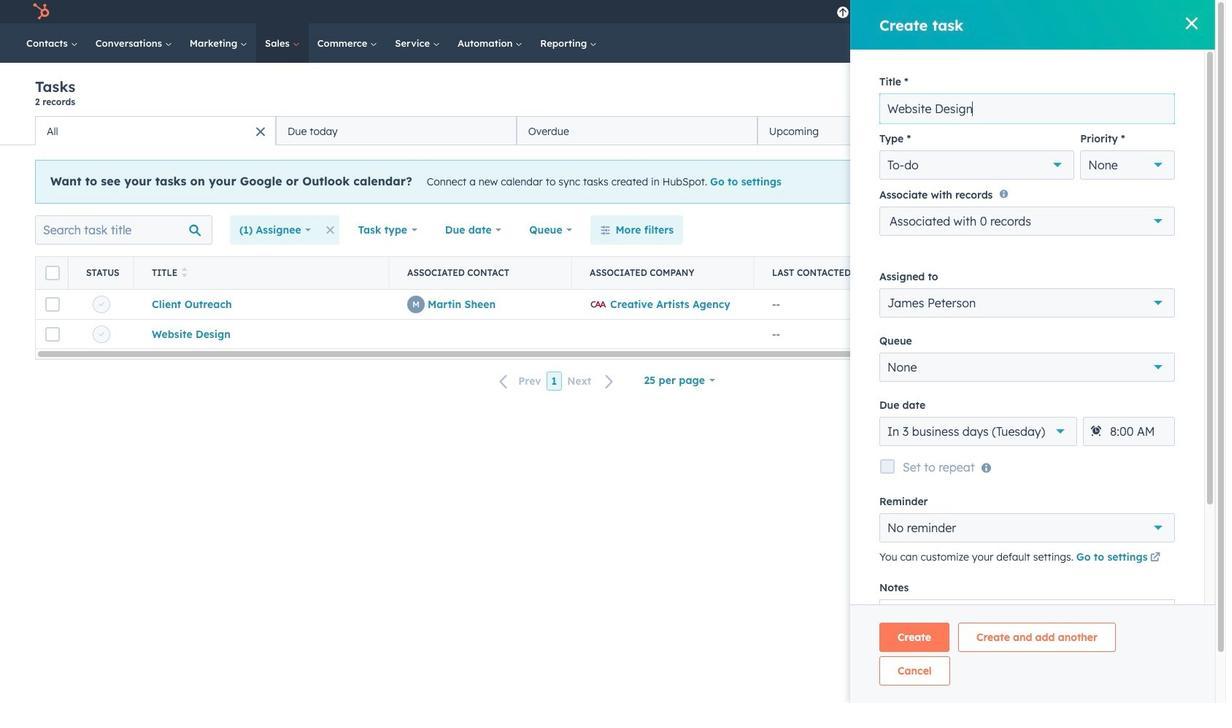 Task type: describe. For each thing, give the bounding box(es) containing it.
0 horizontal spatial close image
[[1154, 178, 1162, 187]]

marketplaces image
[[936, 7, 949, 20]]

0 vertical spatial close image
[[1186, 18, 1198, 29]]

james peterson image
[[1046, 5, 1059, 18]]

HH:MM text field
[[1084, 417, 1176, 446]]



Task type: vqa. For each thing, say whether or not it's contained in the screenshot.
Press to sort. icon related to 4th Press to sort. element from right
no



Task type: locate. For each thing, give the bounding box(es) containing it.
2 column header from the left
[[69, 257, 134, 289]]

Search HubSpot search field
[[1010, 31, 1165, 55]]

press to sort. element
[[182, 267, 187, 279]]

pagination navigation
[[491, 372, 623, 391]]

1 column header from the left
[[36, 257, 69, 289]]

1 horizontal spatial close image
[[1186, 18, 1198, 29]]

1 vertical spatial close image
[[1154, 178, 1162, 187]]

task status: not completed image
[[99, 302, 104, 308], [99, 331, 104, 337]]

2 link opens in a new window image from the top
[[1151, 553, 1161, 564]]

1 vertical spatial task status: not completed image
[[99, 331, 104, 337]]

tab list
[[35, 116, 999, 145]]

4 column header from the left
[[572, 257, 755, 289]]

2 task status: not completed image from the top
[[99, 331, 104, 337]]

column header
[[36, 257, 69, 289], [69, 257, 134, 289], [390, 257, 572, 289], [572, 257, 755, 289]]

alert
[[35, 160, 1181, 204]]

press to sort. image
[[182, 267, 187, 277]]

Search task title search field
[[35, 215, 212, 245]]

1 link opens in a new window image from the top
[[1151, 550, 1161, 568]]

0 vertical spatial task status: not completed image
[[99, 302, 104, 308]]

link opens in a new window image
[[1151, 550, 1161, 568], [1151, 553, 1161, 564]]

close image
[[1186, 18, 1198, 29], [1154, 178, 1162, 187]]

menu
[[830, 0, 1198, 23]]

3 column header from the left
[[390, 257, 572, 289]]

1 task status: not completed image from the top
[[99, 302, 104, 308]]

banner
[[35, 77, 1181, 116]]

None text field
[[880, 93, 1176, 124]]



